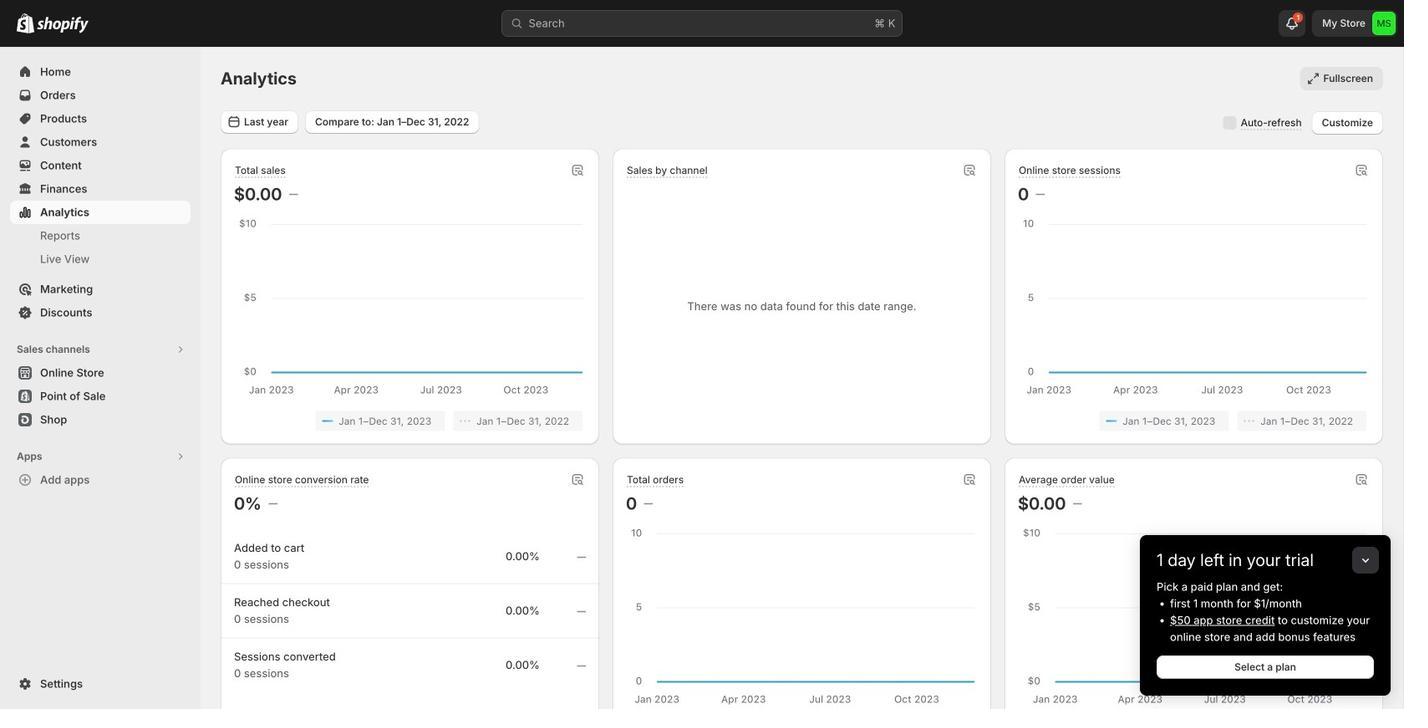 Task type: locate. For each thing, give the bounding box(es) containing it.
0 horizontal spatial list
[[238, 411, 583, 431]]

my store image
[[1373, 12, 1397, 35]]

1 list from the left
[[238, 411, 583, 431]]

1 horizontal spatial list
[[1022, 411, 1367, 431]]

list
[[238, 411, 583, 431], [1022, 411, 1367, 431]]

shopify image
[[17, 13, 34, 33], [37, 17, 89, 33]]



Task type: vqa. For each thing, say whether or not it's contained in the screenshot.
the middle Select
no



Task type: describe. For each thing, give the bounding box(es) containing it.
2 list from the left
[[1022, 411, 1367, 431]]

0 horizontal spatial shopify image
[[17, 13, 34, 33]]

1 horizontal spatial shopify image
[[37, 17, 89, 33]]



